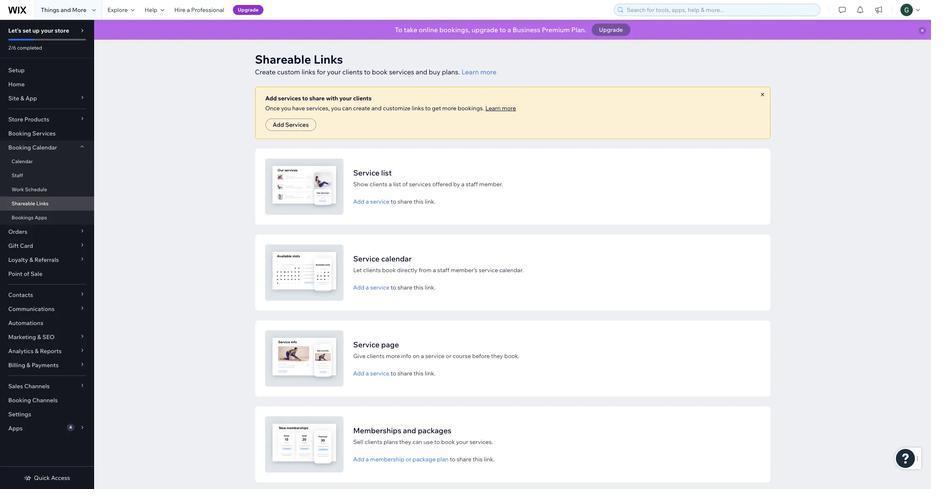 Task type: locate. For each thing, give the bounding box(es) containing it.
2 vertical spatial service
[[354, 340, 380, 350]]

& for analytics
[[35, 348, 39, 355]]

your right 'up'
[[41, 27, 53, 34]]

book down packages
[[442, 438, 455, 446]]

get
[[432, 105, 441, 112]]

& right loyalty
[[29, 256, 33, 264]]

2 vertical spatial booking
[[8, 397, 31, 404]]

0 horizontal spatial of
[[24, 270, 29, 278]]

book down calendar
[[382, 267, 396, 274]]

0 vertical spatial apps
[[35, 214, 47, 221]]

your right with
[[340, 95, 352, 102]]

add a service button for calendar
[[354, 284, 390, 291]]

services inside the add services to share with your clients once you have services, you can create and customize links to get more bookings. learn more
[[278, 95, 301, 102]]

1 vertical spatial upgrade button
[[592, 24, 631, 36]]

0 vertical spatial services
[[389, 68, 415, 76]]

booking inside popup button
[[8, 144, 31, 151]]

or left package
[[406, 456, 412, 463]]

book up the add services to share with your clients once you have services, you can create and customize links to get more bookings. learn more
[[372, 68, 388, 76]]

your right for
[[327, 68, 341, 76]]

sales
[[8, 383, 23, 390]]

links left for
[[302, 68, 316, 76]]

1 horizontal spatial learn
[[486, 105, 501, 112]]

link. for service page
[[425, 370, 436, 377]]

1 vertical spatial add a service to share this link.
[[354, 284, 436, 291]]

clients inside the add services to share with your clients once you have services, you can create and customize links to get more bookings. learn more
[[353, 95, 372, 102]]

2 add a service button from the top
[[354, 284, 390, 291]]

more
[[481, 68, 497, 76], [443, 105, 457, 112], [502, 105, 516, 112], [386, 352, 400, 360]]

1 vertical spatial channels
[[32, 397, 58, 404]]

add a service to share this link. down show
[[354, 198, 436, 205]]

add a service to share this link. down info
[[354, 370, 436, 377]]

links inside 'shareable links create custom links for your clients to book services and buy plans. learn more'
[[314, 52, 343, 67]]

2 vertical spatial add a service button
[[354, 370, 390, 377]]

your left services.
[[457, 438, 469, 446]]

booking services
[[8, 130, 56, 137]]

learn right bookings.
[[486, 105, 501, 112]]

upgrade
[[238, 7, 259, 13], [599, 26, 623, 33]]

1 horizontal spatial links
[[412, 105, 424, 112]]

0 vertical spatial upgrade button
[[233, 5, 264, 15]]

& left the seo
[[37, 333, 41, 341]]

add a service button down show
[[354, 198, 390, 205]]

3 service from the top
[[354, 340, 380, 350]]

calendar up 'staff'
[[12, 158, 33, 164]]

to
[[395, 26, 403, 34]]

1 vertical spatial add a service button
[[354, 284, 390, 291]]

1 horizontal spatial shareable
[[255, 52, 311, 67]]

give
[[354, 352, 366, 360]]

add down show
[[354, 198, 365, 205]]

0 vertical spatial booking
[[8, 130, 31, 137]]

of left 'offered'
[[403, 181, 408, 188]]

0 vertical spatial links
[[302, 68, 316, 76]]

2 add a service to share this link. from the top
[[354, 284, 436, 291]]

1 add a service button from the top
[[354, 198, 390, 205]]

this down from
[[414, 284, 424, 291]]

1 add a service to share this link. from the top
[[354, 198, 436, 205]]

0 vertical spatial links
[[314, 52, 343, 67]]

more right plans.
[[481, 68, 497, 76]]

site
[[8, 95, 19, 102]]

more right get
[[443, 105, 457, 112]]

1 vertical spatial list
[[393, 181, 401, 188]]

0 horizontal spatial upgrade
[[238, 7, 259, 13]]

reports
[[40, 348, 62, 355]]

0 vertical spatial staff
[[466, 181, 478, 188]]

with
[[326, 95, 338, 102]]

1 vertical spatial upgrade
[[599, 26, 623, 33]]

add down let
[[354, 284, 365, 291]]

3 add a service button from the top
[[354, 370, 390, 377]]

0 horizontal spatial staff
[[438, 267, 450, 274]]

links up for
[[314, 52, 343, 67]]

services inside button
[[286, 121, 309, 129]]

or left course
[[446, 352, 452, 360]]

they
[[492, 352, 503, 360], [400, 438, 412, 446]]

more
[[72, 6, 86, 14]]

shareable up bookings
[[12, 200, 35, 207]]

1 horizontal spatial upgrade button
[[592, 24, 631, 36]]

booking calendar
[[8, 144, 57, 151]]

0 vertical spatial channels
[[24, 383, 50, 390]]

learn more link right bookings.
[[486, 105, 516, 112]]

loyalty & referrals button
[[0, 253, 94, 267]]

learn right plans.
[[462, 68, 479, 76]]

sell
[[354, 438, 364, 446]]

0 vertical spatial add a service to share this link.
[[354, 198, 436, 205]]

calendar inside popup button
[[32, 144, 57, 151]]

& right site
[[20, 95, 24, 102]]

analytics & reports
[[8, 348, 62, 355]]

add down give
[[354, 370, 365, 377]]

services inside "sidebar" element
[[32, 130, 56, 137]]

member.
[[480, 181, 504, 188]]

quick access button
[[24, 474, 70, 482]]

add a service button down let
[[354, 284, 390, 291]]

let
[[354, 267, 362, 274]]

channels
[[24, 383, 50, 390], [32, 397, 58, 404]]

1 service from the top
[[354, 168, 380, 178]]

add a service to share this link. down directly
[[354, 284, 436, 291]]

can left use
[[413, 438, 423, 446]]

0 horizontal spatial links
[[36, 200, 49, 207]]

links inside "sidebar" element
[[36, 200, 49, 207]]

1 vertical spatial services
[[32, 130, 56, 137]]

clients right give
[[367, 352, 385, 360]]

quick access
[[34, 474, 70, 482]]

0 horizontal spatial they
[[400, 438, 412, 446]]

services inside 'shareable links create custom links for your clients to book services and buy plans. learn more'
[[389, 68, 415, 76]]

0 horizontal spatial services
[[32, 130, 56, 137]]

booking down booking services
[[8, 144, 31, 151]]

& for marketing
[[37, 333, 41, 341]]

service for list
[[370, 198, 390, 205]]

shareable inside 'shareable links create custom links for your clients to book services and buy plans. learn more'
[[255, 52, 311, 67]]

clients down memberships
[[365, 438, 383, 446]]

0 vertical spatial book
[[372, 68, 388, 76]]

shareable inside shareable links link
[[12, 200, 35, 207]]

add a service button for page
[[354, 370, 390, 377]]

1 vertical spatial they
[[400, 438, 412, 446]]

link. down services.
[[484, 456, 495, 463]]

up
[[32, 27, 40, 34]]

services up have
[[278, 95, 301, 102]]

can
[[342, 105, 352, 112], [413, 438, 423, 446]]

to inside 'shareable links create custom links for your clients to book services and buy plans. learn more'
[[364, 68, 371, 76]]

clients up create
[[353, 95, 372, 102]]

shareable for shareable links create custom links for your clients to book services and buy plans. learn more
[[255, 52, 311, 67]]

links
[[314, 52, 343, 67], [36, 200, 49, 207]]

3 booking from the top
[[8, 397, 31, 404]]

staff right by on the top of page
[[466, 181, 478, 188]]

learn more link right plans.
[[462, 67, 497, 77]]

add for service calendar
[[354, 284, 365, 291]]

book.
[[505, 352, 520, 360]]

1 vertical spatial can
[[413, 438, 423, 446]]

share down directly
[[398, 284, 413, 291]]

add down sell
[[354, 456, 365, 463]]

service inside the service page give clients more info on a service or course before they book.
[[354, 340, 380, 350]]

service for calendar
[[370, 284, 390, 291]]

1 vertical spatial apps
[[8, 425, 23, 432]]

add inside the add services button
[[273, 121, 284, 129]]

link. for service calendar
[[425, 284, 436, 291]]

booking calendar button
[[0, 140, 94, 155]]

& inside dropdown button
[[27, 362, 30, 369]]

share for service page
[[398, 370, 413, 377]]

add a service button down give
[[354, 370, 390, 377]]

share down info
[[398, 370, 413, 377]]

they inside the service page give clients more info on a service or course before they book.
[[492, 352, 503, 360]]

add for service list
[[354, 198, 365, 205]]

upgrade right plan.
[[599, 26, 623, 33]]

service inside service calendar let clients book directly from a staff member's service calendar.
[[354, 254, 380, 264]]

more right bookings.
[[502, 105, 516, 112]]

0 horizontal spatial you
[[281, 105, 291, 112]]

learn inside the add services to share with your clients once you have services, you can create and customize links to get more bookings. learn more
[[486, 105, 501, 112]]

apps
[[35, 214, 47, 221], [8, 425, 23, 432]]

1 vertical spatial links
[[412, 105, 424, 112]]

link. down the service page give clients more info on a service or course before they book. in the bottom of the page
[[425, 370, 436, 377]]

0 vertical spatial shareable
[[255, 52, 311, 67]]

clients right for
[[343, 68, 363, 76]]

2 vertical spatial services
[[409, 181, 431, 188]]

you left have
[[281, 105, 291, 112]]

0 vertical spatial or
[[446, 352, 452, 360]]

card
[[20, 242, 33, 250]]

1 vertical spatial service
[[354, 254, 380, 264]]

of left sale
[[24, 270, 29, 278]]

service up give
[[354, 340, 380, 350]]

1 vertical spatial book
[[382, 267, 396, 274]]

shareable links create custom links for your clients to book services and buy plans. learn more
[[255, 52, 497, 76]]

services for add services
[[286, 121, 309, 129]]

book
[[372, 68, 388, 76], [382, 267, 396, 274], [442, 438, 455, 446]]

1 vertical spatial staff
[[438, 267, 450, 274]]

upgrade button right professional
[[233, 5, 264, 15]]

clients inside service calendar let clients book directly from a staff member's service calendar.
[[363, 267, 381, 274]]

0 vertical spatial upgrade
[[238, 7, 259, 13]]

2 vertical spatial add a service to share this link.
[[354, 370, 436, 377]]

services inside service list show clients a list of services offered by a staff member.
[[409, 181, 431, 188]]

offered
[[433, 181, 452, 188]]

services up the booking calendar popup button on the top of page
[[32, 130, 56, 137]]

this down service list show clients a list of services offered by a staff member. in the top of the page
[[414, 198, 424, 205]]

service up show
[[354, 168, 380, 178]]

work
[[12, 186, 24, 193]]

more inside the service page give clients more info on a service or course before they book.
[[386, 352, 400, 360]]

1 horizontal spatial services
[[286, 121, 309, 129]]

apps down settings
[[8, 425, 23, 432]]

booking for booking channels
[[8, 397, 31, 404]]

completed
[[17, 45, 42, 51]]

& inside popup button
[[37, 333, 41, 341]]

0 vertical spatial learn more link
[[462, 67, 497, 77]]

package
[[413, 456, 436, 463]]

1 horizontal spatial or
[[446, 352, 452, 360]]

list
[[382, 168, 392, 178], [393, 181, 401, 188]]

3 add a service to share this link. from the top
[[354, 370, 436, 377]]

1 vertical spatial booking
[[8, 144, 31, 151]]

seo
[[42, 333, 55, 341]]

your inside 'shareable links create custom links for your clients to book services and buy plans. learn more'
[[327, 68, 341, 76]]

clients right show
[[370, 181, 388, 188]]

1 vertical spatial learn
[[486, 105, 501, 112]]

shareable up custom
[[255, 52, 311, 67]]

links left get
[[412, 105, 424, 112]]

store products button
[[0, 112, 94, 126]]

2 vertical spatial book
[[442, 438, 455, 446]]

1 you from the left
[[281, 105, 291, 112]]

booking down store
[[8, 130, 31, 137]]

1 vertical spatial links
[[36, 200, 49, 207]]

calendar down booking services link
[[32, 144, 57, 151]]

service list show clients a list of services offered by a staff member.
[[354, 168, 504, 188]]

0 vertical spatial learn
[[462, 68, 479, 76]]

1 horizontal spatial staff
[[466, 181, 478, 188]]

upgrade right professional
[[238, 7, 259, 13]]

service for service list
[[354, 168, 380, 178]]

apps down shareable links link
[[35, 214, 47, 221]]

0 vertical spatial can
[[342, 105, 352, 112]]

to
[[500, 26, 506, 34], [364, 68, 371, 76], [303, 95, 308, 102], [425, 105, 431, 112], [391, 198, 397, 205], [391, 284, 397, 291], [391, 370, 397, 377], [435, 438, 440, 446], [450, 456, 456, 463]]

add services
[[273, 121, 309, 129]]

0 vertical spatial list
[[382, 168, 392, 178]]

home link
[[0, 77, 94, 91]]

1 vertical spatial services
[[278, 95, 301, 102]]

show
[[354, 181, 369, 188]]

booking up settings
[[8, 397, 31, 404]]

and left buy
[[416, 68, 428, 76]]

and left "more"
[[61, 6, 71, 14]]

add a service to share this link.
[[354, 198, 436, 205], [354, 284, 436, 291], [354, 370, 436, 377]]

share down service list show clients a list of services offered by a staff member. in the top of the page
[[398, 198, 413, 205]]

of inside "sidebar" element
[[24, 270, 29, 278]]

services,
[[307, 105, 330, 112]]

upgrade button inside alert
[[592, 24, 631, 36]]

clients inside 'shareable links create custom links for your clients to book services and buy plans. learn more'
[[343, 68, 363, 76]]

link. down from
[[425, 284, 436, 291]]

0 horizontal spatial learn
[[462, 68, 479, 76]]

1 horizontal spatial links
[[314, 52, 343, 67]]

can left create
[[342, 105, 352, 112]]

services down have
[[286, 121, 309, 129]]

they right plans
[[400, 438, 412, 446]]

1 horizontal spatial they
[[492, 352, 503, 360]]

loyalty
[[8, 256, 28, 264]]

clients inside the service page give clients more info on a service or course before they book.
[[367, 352, 385, 360]]

0 horizontal spatial links
[[302, 68, 316, 76]]

1 horizontal spatial apps
[[35, 214, 47, 221]]

before
[[473, 352, 490, 360]]

more down page
[[386, 352, 400, 360]]

calendar
[[32, 144, 57, 151], [12, 158, 33, 164]]

work schedule link
[[0, 183, 94, 197]]

clients inside memberships and packages sell clients plans they can use to book your services.
[[365, 438, 383, 446]]

you down with
[[331, 105, 341, 112]]

service inside the service page give clients more info on a service or course before they book.
[[426, 352, 445, 360]]

staff right from
[[438, 267, 450, 274]]

0 horizontal spatial list
[[382, 168, 392, 178]]

0 horizontal spatial can
[[342, 105, 352, 112]]

1 horizontal spatial you
[[331, 105, 341, 112]]

add down once
[[273, 121, 284, 129]]

your inside the add services to share with your clients once you have services, you can create and customize links to get more bookings. learn more
[[340, 95, 352, 102]]

shareable
[[255, 52, 311, 67], [12, 200, 35, 207]]

link. down 'offered'
[[425, 198, 436, 205]]

your inside "sidebar" element
[[41, 27, 53, 34]]

they left book.
[[492, 352, 503, 360]]

packages
[[418, 426, 452, 436]]

info
[[402, 352, 412, 360]]

plans
[[384, 438, 398, 446]]

2 booking from the top
[[8, 144, 31, 151]]

services left 'offered'
[[409, 181, 431, 188]]

quick
[[34, 474, 50, 482]]

1 horizontal spatial upgrade
[[599, 26, 623, 33]]

1 booking from the top
[[8, 130, 31, 137]]

learn more link for once you have services, you can create and customize links to get more bookings.
[[486, 105, 516, 112]]

1 vertical spatial shareable
[[12, 200, 35, 207]]

1 vertical spatial calendar
[[12, 158, 33, 164]]

0 horizontal spatial shareable
[[12, 200, 35, 207]]

analytics
[[8, 348, 34, 355]]

or inside the service page give clients more info on a service or course before they book.
[[446, 352, 452, 360]]

1 horizontal spatial can
[[413, 438, 423, 446]]

on
[[413, 352, 420, 360]]

home
[[8, 81, 25, 88]]

service for page
[[370, 370, 390, 377]]

plan
[[437, 456, 449, 463]]

gift card button
[[0, 239, 94, 253]]

add up once
[[265, 95, 277, 102]]

upgrade inside to take online bookings, upgrade to a business premium plan. alert
[[599, 26, 623, 33]]

services left buy
[[389, 68, 415, 76]]

service
[[354, 168, 380, 178], [354, 254, 380, 264], [354, 340, 380, 350]]

services for booking services
[[32, 130, 56, 137]]

channels inside popup button
[[24, 383, 50, 390]]

services
[[286, 121, 309, 129], [32, 130, 56, 137]]

service inside service list show clients a list of services offered by a staff member.
[[354, 168, 380, 178]]

upgrade button right plan.
[[592, 24, 631, 36]]

and left packages
[[403, 426, 417, 436]]

automations
[[8, 319, 43, 327]]

share
[[310, 95, 325, 102], [398, 198, 413, 205], [398, 284, 413, 291], [398, 370, 413, 377], [457, 456, 472, 463]]

0 vertical spatial services
[[286, 121, 309, 129]]

this down on
[[414, 370, 424, 377]]

schedule
[[25, 186, 47, 193]]

share inside the add services to share with your clients once you have services, you can create and customize links to get more bookings. learn more
[[310, 95, 325, 102]]

1 horizontal spatial of
[[403, 181, 408, 188]]

clients right let
[[363, 267, 381, 274]]

for
[[317, 68, 326, 76]]

0 vertical spatial of
[[403, 181, 408, 188]]

share up "services,"
[[310, 95, 325, 102]]

access
[[51, 474, 70, 482]]

channels up booking channels
[[24, 383, 50, 390]]

0 vertical spatial they
[[492, 352, 503, 360]]

memberships and packages sell clients plans they can use to book your services.
[[354, 426, 493, 446]]

0 vertical spatial calendar
[[32, 144, 57, 151]]

2 service from the top
[[354, 254, 380, 264]]

1 vertical spatial or
[[406, 456, 412, 463]]

1 vertical spatial learn more link
[[486, 105, 516, 112]]

and right create
[[372, 105, 382, 112]]

& inside "popup button"
[[35, 348, 39, 355]]

0 vertical spatial add a service button
[[354, 198, 390, 205]]

learn more link for create custom links for your clients to book services and buy plans.
[[462, 67, 497, 77]]

& for site
[[20, 95, 24, 102]]

2 you from the left
[[331, 105, 341, 112]]

0 vertical spatial service
[[354, 168, 380, 178]]

service up let
[[354, 254, 380, 264]]

to inside memberships and packages sell clients plans they can use to book your services.
[[435, 438, 440, 446]]

& right the billing in the left bottom of the page
[[27, 362, 30, 369]]

service inside service calendar let clients book directly from a staff member's service calendar.
[[479, 267, 498, 274]]

channels up settings link at left bottom
[[32, 397, 58, 404]]

& for billing
[[27, 362, 30, 369]]

services.
[[470, 438, 493, 446]]

links for shareable links
[[36, 200, 49, 207]]

Search for tools, apps, help & more... field
[[625, 4, 818, 16]]

clients
[[343, 68, 363, 76], [353, 95, 372, 102], [370, 181, 388, 188], [363, 267, 381, 274], [367, 352, 385, 360], [365, 438, 383, 446]]

links down work schedule link
[[36, 200, 49, 207]]

staff
[[466, 181, 478, 188], [438, 267, 450, 274]]

customize
[[383, 105, 411, 112]]

1 vertical spatial of
[[24, 270, 29, 278]]

& left reports
[[35, 348, 39, 355]]

channels for sales channels
[[24, 383, 50, 390]]

sidebar element
[[0, 20, 94, 489]]



Task type: describe. For each thing, give the bounding box(es) containing it.
marketing & seo
[[8, 333, 55, 341]]

and inside 'shareable links create custom links for your clients to book services and buy plans. learn more'
[[416, 68, 428, 76]]

plan.
[[572, 26, 587, 34]]

calendar link
[[0, 155, 94, 169]]

& for loyalty
[[29, 256, 33, 264]]

and inside the add services to share with your clients once you have services, you can create and customize links to get more bookings. learn more
[[372, 105, 382, 112]]

communications button
[[0, 302, 94, 316]]

shareable links
[[12, 200, 49, 207]]

can inside memberships and packages sell clients plans they can use to book your services.
[[413, 438, 423, 446]]

billing & payments
[[8, 362, 59, 369]]

app
[[26, 95, 37, 102]]

site & app button
[[0, 91, 94, 105]]

add a membership or package plan to share this link.
[[354, 456, 495, 463]]

once
[[265, 105, 280, 112]]

by
[[454, 181, 460, 188]]

page
[[382, 340, 399, 350]]

add for memberships and packages
[[354, 456, 365, 463]]

gift card
[[8, 242, 33, 250]]

add services button
[[265, 119, 316, 131]]

help
[[145, 6, 157, 14]]

bookings,
[[440, 26, 470, 34]]

orders
[[8, 228, 27, 236]]

settings link
[[0, 407, 94, 421]]

bookings apps link
[[0, 211, 94, 225]]

add services to share with your clients once you have services, you can create and customize links to get more bookings. learn more
[[265, 95, 516, 112]]

calendar
[[382, 254, 412, 264]]

create
[[353, 105, 370, 112]]

0 horizontal spatial upgrade button
[[233, 5, 264, 15]]

clients inside service list show clients a list of services offered by a staff member.
[[370, 181, 388, 188]]

add a service to share this link. for list
[[354, 198, 436, 205]]

more inside 'shareable links create custom links for your clients to book services and buy plans. learn more'
[[481, 68, 497, 76]]

this for service calendar
[[414, 284, 424, 291]]

shareable for shareable links
[[12, 200, 35, 207]]

sale
[[31, 270, 42, 278]]

directly
[[397, 267, 418, 274]]

2/6 completed
[[8, 45, 42, 51]]

sales channels button
[[0, 379, 94, 393]]

automations link
[[0, 316, 94, 330]]

booking channels
[[8, 397, 58, 404]]

hire
[[174, 6, 186, 14]]

4
[[69, 425, 72, 430]]

to take online bookings, upgrade to a business premium plan. alert
[[94, 20, 932, 40]]

add inside the add services to share with your clients once you have services, you can create and customize links to get more bookings. learn more
[[265, 95, 277, 102]]

book inside memberships and packages sell clients plans they can use to book your services.
[[442, 438, 455, 446]]

create
[[255, 68, 276, 76]]

things
[[41, 6, 59, 14]]

a inside service calendar let clients book directly from a staff member's service calendar.
[[433, 267, 436, 274]]

staff inside service calendar let clients book directly from a staff member's service calendar.
[[438, 267, 450, 274]]

upgrade for upgrade 'button' in alert
[[599, 26, 623, 33]]

booking channels link
[[0, 393, 94, 407]]

contacts
[[8, 291, 33, 299]]

shareable links link
[[0, 197, 94, 211]]

can inside the add services to share with your clients once you have services, you can create and customize links to get more bookings. learn more
[[342, 105, 352, 112]]

upgrade for the left upgrade 'button'
[[238, 7, 259, 13]]

premium
[[542, 26, 570, 34]]

marketing
[[8, 333, 36, 341]]

take
[[404, 26, 418, 34]]

hire a professional
[[174, 6, 224, 14]]

add a service to share this link. for page
[[354, 370, 436, 377]]

0 horizontal spatial or
[[406, 456, 412, 463]]

staff link
[[0, 169, 94, 183]]

service for service page
[[354, 340, 380, 350]]

book inside service calendar let clients book directly from a staff member's service calendar.
[[382, 267, 396, 274]]

add a service button for list
[[354, 198, 390, 205]]

memberships
[[354, 426, 402, 436]]

service for service calendar
[[354, 254, 380, 264]]

settings
[[8, 411, 31, 418]]

products
[[24, 116, 49, 123]]

marketing & seo button
[[0, 330, 94, 344]]

share right plan
[[457, 456, 472, 463]]

this down services.
[[473, 456, 483, 463]]

add a membership or package plan button
[[354, 456, 449, 463]]

point
[[8, 270, 22, 278]]

explore
[[108, 6, 128, 14]]

this for service page
[[414, 370, 424, 377]]

set
[[23, 27, 31, 34]]

bookings apps
[[12, 214, 47, 221]]

staff
[[12, 172, 23, 179]]

0 horizontal spatial apps
[[8, 425, 23, 432]]

they inside memberships and packages sell clients plans they can use to book your services.
[[400, 438, 412, 446]]

links inside the add services to share with your clients once you have services, you can create and customize links to get more bookings. learn more
[[412, 105, 424, 112]]

work schedule
[[12, 186, 47, 193]]

learn inside 'shareable links create custom links for your clients to book services and buy plans. learn more'
[[462, 68, 479, 76]]

and inside memberships and packages sell clients plans they can use to book your services.
[[403, 426, 417, 436]]

of inside service list show clients a list of services offered by a staff member.
[[403, 181, 408, 188]]

have
[[292, 105, 305, 112]]

a inside the service page give clients more info on a service or course before they book.
[[421, 352, 424, 360]]

bookings
[[12, 214, 34, 221]]

professional
[[191, 6, 224, 14]]

from
[[419, 267, 432, 274]]

setup link
[[0, 63, 94, 77]]

payments
[[32, 362, 59, 369]]

add for service page
[[354, 370, 365, 377]]

membership
[[370, 456, 405, 463]]

let's set up your store
[[8, 27, 69, 34]]

site & app
[[8, 95, 37, 102]]

add a service to share this link. for calendar
[[354, 284, 436, 291]]

orders button
[[0, 225, 94, 239]]

billing & payments button
[[0, 358, 94, 372]]

links for shareable links create custom links for your clients to book services and buy plans. learn more
[[314, 52, 343, 67]]

buy
[[429, 68, 441, 76]]

upgrade
[[472, 26, 498, 34]]

a inside alert
[[508, 26, 511, 34]]

referrals
[[35, 256, 59, 264]]

booking for booking services
[[8, 130, 31, 137]]

to inside alert
[[500, 26, 506, 34]]

this for service list
[[414, 198, 424, 205]]

sales channels
[[8, 383, 50, 390]]

things and more
[[41, 6, 86, 14]]

your inside memberships and packages sell clients plans they can use to book your services.
[[457, 438, 469, 446]]

channels for booking channels
[[32, 397, 58, 404]]

billing
[[8, 362, 25, 369]]

member's
[[451, 267, 478, 274]]

booking for booking calendar
[[8, 144, 31, 151]]

book inside 'shareable links create custom links for your clients to book services and buy plans. learn more'
[[372, 68, 388, 76]]

help button
[[140, 0, 169, 20]]

links inside 'shareable links create custom links for your clients to book services and buy plans. learn more'
[[302, 68, 316, 76]]

store
[[8, 116, 23, 123]]

setup
[[8, 67, 25, 74]]

analytics & reports button
[[0, 344, 94, 358]]

custom
[[277, 68, 300, 76]]

online
[[419, 26, 438, 34]]

staff inside service list show clients a list of services offered by a staff member.
[[466, 181, 478, 188]]

share for service calendar
[[398, 284, 413, 291]]

share for service list
[[398, 198, 413, 205]]

1 horizontal spatial list
[[393, 181, 401, 188]]

link. for service list
[[425, 198, 436, 205]]

2/6
[[8, 45, 16, 51]]



Task type: vqa. For each thing, say whether or not it's contained in the screenshot.
&
yes



